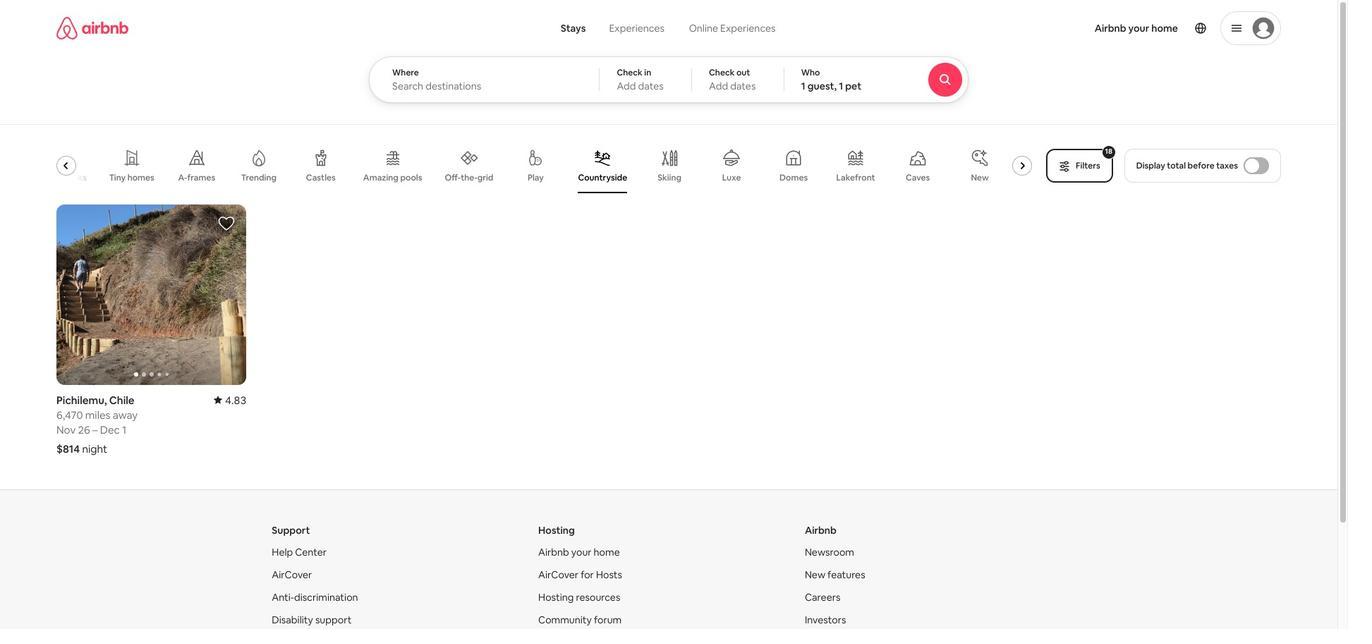 Task type: locate. For each thing, give the bounding box(es) containing it.
1 left pet
[[839, 80, 844, 92]]

1 down "who"
[[802, 80, 806, 92]]

0 horizontal spatial home
[[594, 546, 620, 559]]

0 vertical spatial group
[[29, 138, 1038, 193]]

play
[[528, 172, 544, 184]]

community
[[539, 614, 592, 627]]

1 horizontal spatial experiences
[[721, 22, 776, 35]]

group
[[29, 138, 1038, 193], [56, 205, 247, 385]]

1 horizontal spatial airbnb your home
[[1095, 22, 1179, 35]]

add inside check in add dates
[[617, 80, 636, 92]]

add inside "check out add dates"
[[709, 80, 729, 92]]

your
[[1129, 22, 1150, 35], [572, 546, 592, 559]]

airbnb your home link
[[1087, 13, 1187, 43], [539, 546, 620, 559]]

online
[[689, 22, 719, 35]]

miles
[[85, 409, 110, 422]]

online experiences
[[689, 22, 776, 35]]

2 experiences from the left
[[721, 22, 776, 35]]

0 horizontal spatial experiences
[[609, 22, 665, 35]]

experiences
[[609, 22, 665, 35], [721, 22, 776, 35]]

1 vertical spatial airbnb
[[805, 524, 837, 537]]

1 horizontal spatial dates
[[731, 80, 756, 92]]

check out add dates
[[709, 67, 756, 92]]

2 horizontal spatial airbnb
[[1095, 22, 1127, 35]]

pichilemu,
[[56, 394, 107, 407]]

help center
[[272, 546, 327, 559]]

newsroom
[[805, 546, 855, 559]]

check in add dates
[[617, 67, 664, 92]]

add
[[617, 80, 636, 92], [709, 80, 729, 92]]

1 horizontal spatial airbnb your home link
[[1087, 13, 1187, 43]]

dates
[[638, 80, 664, 92], [731, 80, 756, 92]]

home
[[1152, 22, 1179, 35], [594, 546, 620, 559]]

new
[[971, 172, 989, 184], [805, 569, 826, 581]]

0 vertical spatial airbnb your home
[[1095, 22, 1179, 35]]

0 vertical spatial airbnb
[[1095, 22, 1127, 35]]

tiny
[[109, 172, 126, 184]]

0 horizontal spatial add
[[617, 80, 636, 92]]

hosting up community
[[539, 591, 574, 604]]

4.83 out of 5 average rating image
[[214, 394, 247, 407]]

2 vertical spatial airbnb
[[539, 546, 569, 559]]

add down online experiences
[[709, 80, 729, 92]]

home inside the profile element
[[1152, 22, 1179, 35]]

experiences button
[[597, 14, 677, 42]]

Where field
[[392, 80, 577, 92]]

2 hosting from the top
[[539, 591, 574, 604]]

2 aircover from the left
[[539, 569, 579, 581]]

airbnb your home inside the profile element
[[1095, 22, 1179, 35]]

stays button
[[550, 14, 597, 42]]

0 horizontal spatial airbnb
[[539, 546, 569, 559]]

1 vertical spatial hosting
[[539, 591, 574, 604]]

taxes
[[1217, 160, 1239, 172]]

none search field containing stays
[[369, 0, 1008, 103]]

1 horizontal spatial your
[[1129, 22, 1150, 35]]

out
[[737, 67, 751, 78]]

experiences inside button
[[609, 22, 665, 35]]

hosting
[[539, 524, 575, 537], [539, 591, 574, 604]]

new right caves
[[971, 172, 989, 184]]

what can we help you find? tab list
[[550, 14, 677, 42]]

experiences up the in
[[609, 22, 665, 35]]

profile element
[[801, 0, 1282, 56]]

1 horizontal spatial home
[[1152, 22, 1179, 35]]

–
[[92, 423, 98, 437]]

total
[[1168, 160, 1186, 172]]

discrimination
[[294, 591, 358, 604]]

dates down the in
[[638, 80, 664, 92]]

1 vertical spatial your
[[572, 546, 592, 559]]

national parks
[[29, 172, 87, 183]]

1 vertical spatial home
[[594, 546, 620, 559]]

2 check from the left
[[709, 67, 735, 78]]

0 horizontal spatial dates
[[638, 80, 664, 92]]

0 horizontal spatial airbnb your home link
[[539, 546, 620, 559]]

1 inside pichilemu, chile 6,470 miles away nov 26 – dec 1 $814 night
[[122, 423, 127, 437]]

caves
[[906, 172, 930, 184]]

national
[[29, 172, 63, 183]]

1 check from the left
[[617, 67, 643, 78]]

1 aircover from the left
[[272, 569, 312, 581]]

new features link
[[805, 569, 866, 581]]

2 dates from the left
[[731, 80, 756, 92]]

center
[[295, 546, 327, 559]]

1 vertical spatial airbnb your home link
[[539, 546, 620, 559]]

0 vertical spatial hosting
[[539, 524, 575, 537]]

2 add from the left
[[709, 80, 729, 92]]

check left the out
[[709, 67, 735, 78]]

who
[[802, 67, 820, 78]]

dates inside check in add dates
[[638, 80, 664, 92]]

26
[[78, 423, 90, 437]]

1 hosting from the top
[[539, 524, 575, 537]]

airbnb your home
[[1095, 22, 1179, 35], [539, 546, 620, 559]]

filters button
[[1047, 149, 1113, 183]]

0 horizontal spatial new
[[805, 569, 826, 581]]

off-the-grid
[[445, 172, 494, 183]]

community forum
[[539, 614, 622, 627]]

1 horizontal spatial check
[[709, 67, 735, 78]]

check inside "check out add dates"
[[709, 67, 735, 78]]

aircover
[[272, 569, 312, 581], [539, 569, 579, 581]]

hosting resources
[[539, 591, 621, 604]]

0 vertical spatial home
[[1152, 22, 1179, 35]]

hosting up aircover for hosts
[[539, 524, 575, 537]]

experiences right online in the right of the page
[[721, 22, 776, 35]]

disability support
[[272, 614, 352, 627]]

luxe
[[723, 172, 741, 184]]

airbnb
[[1095, 22, 1127, 35], [805, 524, 837, 537], [539, 546, 569, 559]]

the-
[[461, 172, 478, 183]]

away
[[113, 409, 138, 422]]

0 horizontal spatial aircover
[[272, 569, 312, 581]]

1 right the dec
[[122, 423, 127, 437]]

check
[[617, 67, 643, 78], [709, 67, 735, 78]]

0 horizontal spatial check
[[617, 67, 643, 78]]

1
[[802, 80, 806, 92], [839, 80, 844, 92], [122, 423, 127, 437]]

None search field
[[369, 0, 1008, 103]]

0 horizontal spatial your
[[572, 546, 592, 559]]

anti-
[[272, 591, 294, 604]]

0 horizontal spatial airbnb your home
[[539, 546, 620, 559]]

aircover left for
[[539, 569, 579, 581]]

investors link
[[805, 614, 846, 627]]

0 horizontal spatial 1
[[122, 423, 127, 437]]

amazing pools
[[363, 172, 422, 184]]

online experiences link
[[677, 14, 788, 42]]

0 vertical spatial new
[[971, 172, 989, 184]]

1 horizontal spatial add
[[709, 80, 729, 92]]

grid
[[478, 172, 494, 183]]

1 vertical spatial new
[[805, 569, 826, 581]]

aircover down help center link at the bottom left
[[272, 569, 312, 581]]

add for check out add dates
[[709, 80, 729, 92]]

0 vertical spatial your
[[1129, 22, 1150, 35]]

1 horizontal spatial new
[[971, 172, 989, 184]]

add down 'experiences' button
[[617, 80, 636, 92]]

1 add from the left
[[617, 80, 636, 92]]

group containing national parks
[[29, 138, 1038, 193]]

1 horizontal spatial aircover
[[539, 569, 579, 581]]

check left the in
[[617, 67, 643, 78]]

check inside check in add dates
[[617, 67, 643, 78]]

dates inside "check out add dates"
[[731, 80, 756, 92]]

new up careers
[[805, 569, 826, 581]]

1 dates from the left
[[638, 80, 664, 92]]

0 vertical spatial airbnb your home link
[[1087, 13, 1187, 43]]

1 experiences from the left
[[609, 22, 665, 35]]

dates down the out
[[731, 80, 756, 92]]

display total before taxes button
[[1125, 149, 1282, 183]]

community forum link
[[539, 614, 622, 627]]

features
[[828, 569, 866, 581]]

new for new
[[971, 172, 989, 184]]



Task type: vqa. For each thing, say whether or not it's contained in the screenshot.
"Carnelian"
no



Task type: describe. For each thing, give the bounding box(es) containing it.
hosting resources link
[[539, 591, 621, 604]]

your inside the profile element
[[1129, 22, 1150, 35]]

disability support link
[[272, 614, 352, 627]]

aircover for aircover for hosts
[[539, 569, 579, 581]]

domes
[[780, 172, 808, 184]]

dates for check out add dates
[[731, 80, 756, 92]]

who 1 guest, 1 pet
[[802, 67, 862, 92]]

help
[[272, 546, 293, 559]]

resources
[[576, 591, 621, 604]]

1 vertical spatial group
[[56, 205, 247, 385]]

add to wishlist: pichilemu, chile image
[[218, 215, 235, 232]]

night
[[82, 442, 107, 456]]

forum
[[594, 614, 622, 627]]

dec
[[100, 423, 120, 437]]

check for check in add dates
[[617, 67, 643, 78]]

new for new features
[[805, 569, 826, 581]]

nov
[[56, 423, 76, 437]]

parks
[[64, 172, 87, 183]]

support
[[272, 524, 310, 537]]

4.83
[[225, 394, 247, 407]]

guest,
[[808, 80, 837, 92]]

1 vertical spatial airbnb your home
[[539, 546, 620, 559]]

2 horizontal spatial 1
[[839, 80, 844, 92]]

stays tab panel
[[369, 56, 1008, 103]]

dates for check in add dates
[[638, 80, 664, 92]]

filters
[[1076, 160, 1101, 172]]

chile
[[109, 394, 134, 407]]

pools
[[400, 172, 422, 184]]

where
[[392, 67, 419, 78]]

anti-discrimination
[[272, 591, 358, 604]]

display
[[1137, 160, 1166, 172]]

homes
[[128, 172, 154, 184]]

tiny homes
[[109, 172, 154, 184]]

aircover link
[[272, 569, 312, 581]]

investors
[[805, 614, 846, 627]]

pichilemu, chile 6,470 miles away nov 26 – dec 1 $814 night
[[56, 394, 138, 456]]

disability
[[272, 614, 313, 627]]

frames
[[187, 172, 215, 184]]

anti-discrimination link
[[272, 591, 358, 604]]

before
[[1188, 160, 1215, 172]]

stays
[[561, 22, 586, 35]]

hosting for hosting resources
[[539, 591, 574, 604]]

$814
[[56, 442, 80, 456]]

in
[[645, 67, 652, 78]]

help center link
[[272, 546, 327, 559]]

countryside
[[578, 172, 628, 184]]

airbnb your home link inside the profile element
[[1087, 13, 1187, 43]]

add for check in add dates
[[617, 80, 636, 92]]

support
[[315, 614, 352, 627]]

a-
[[178, 172, 187, 184]]

6,470
[[56, 409, 83, 422]]

hosting for hosting
[[539, 524, 575, 537]]

for
[[581, 569, 594, 581]]

aircover for 'aircover' link
[[272, 569, 312, 581]]

newsroom link
[[805, 546, 855, 559]]

castles
[[306, 172, 336, 184]]

aircover for hosts link
[[539, 569, 623, 581]]

1 horizontal spatial airbnb
[[805, 524, 837, 537]]

check for check out add dates
[[709, 67, 735, 78]]

careers link
[[805, 591, 841, 604]]

a-frames
[[178, 172, 215, 184]]

airbnb inside the profile element
[[1095, 22, 1127, 35]]

lakefront
[[837, 172, 876, 184]]

amazing
[[363, 172, 399, 184]]

pet
[[846, 80, 862, 92]]

hosts
[[596, 569, 623, 581]]

aircover for hosts
[[539, 569, 623, 581]]

1 horizontal spatial 1
[[802, 80, 806, 92]]

careers
[[805, 591, 841, 604]]

off-
[[445, 172, 461, 183]]

display total before taxes
[[1137, 160, 1239, 172]]

new features
[[805, 569, 866, 581]]

trending
[[241, 172, 277, 184]]

skiing
[[658, 172, 682, 184]]



